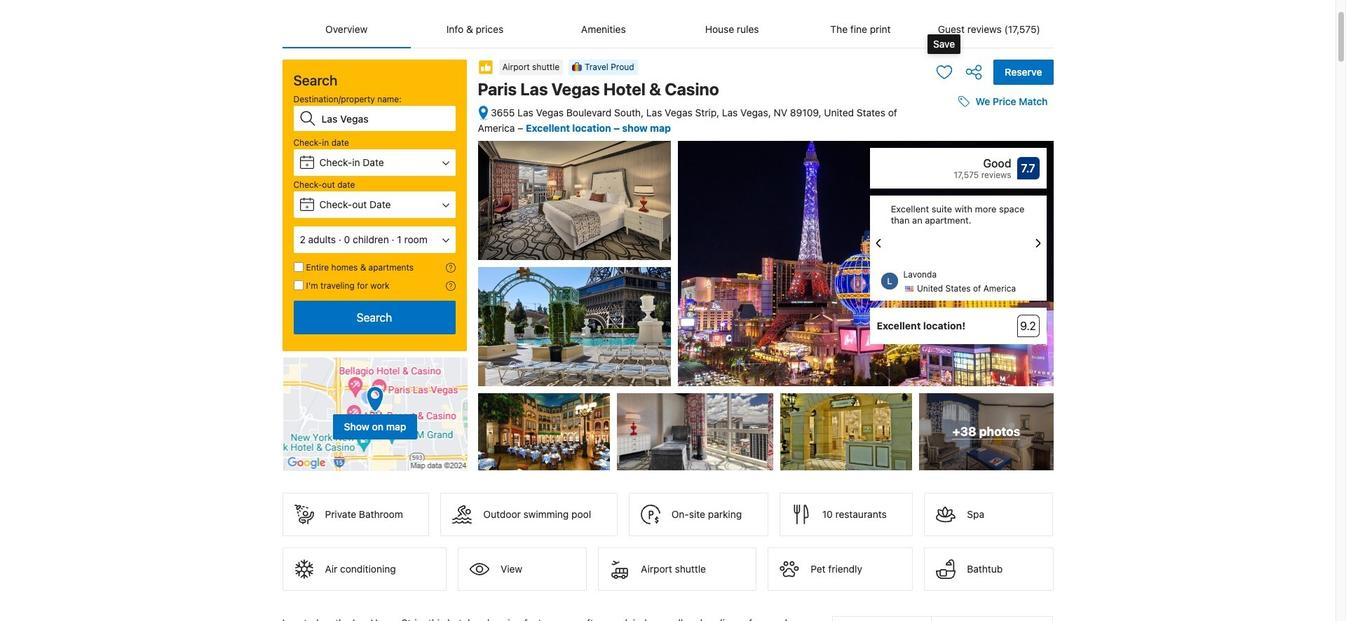 Task type: describe. For each thing, give the bounding box(es) containing it.
Where are you going? field
[[316, 106, 456, 131]]

next image
[[1030, 235, 1047, 252]]



Task type: vqa. For each thing, say whether or not it's contained in the screenshot.
Check-
no



Task type: locate. For each thing, give the bounding box(es) containing it.
click to open map view image
[[478, 105, 489, 121]]

we'll show you stays where you can have the entire place to yourself image
[[446, 263, 456, 273]]

we'll show you stays where you can have the entire place to yourself image
[[446, 263, 456, 273]]

scored 9.2 element
[[1018, 315, 1040, 338]]

if you select this option, we'll show you popular business travel features like breakfast, wifi and free parking. image
[[446, 281, 456, 291], [446, 281, 456, 291]]

section
[[277, 48, 472, 472]]

previous image
[[870, 235, 887, 252]]



